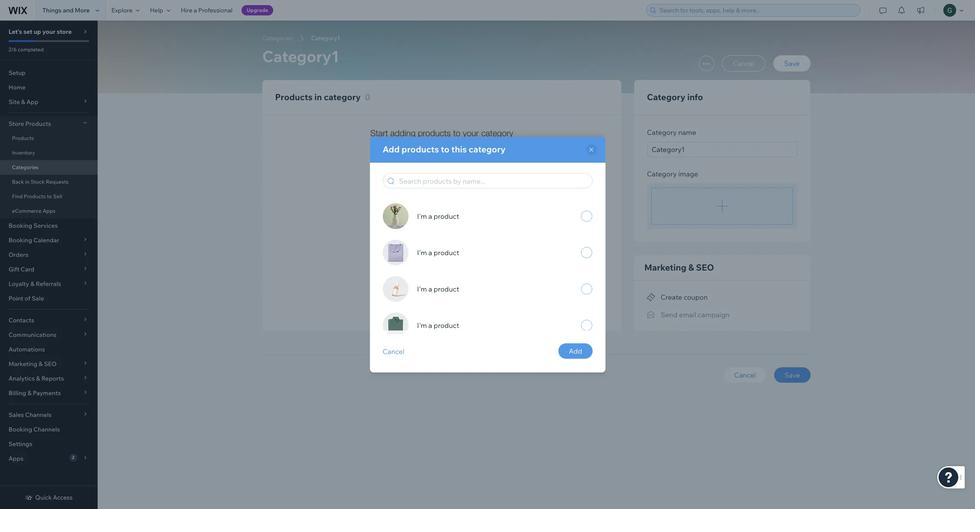 Task type: locate. For each thing, give the bounding box(es) containing it.
help button
[[145, 0, 176, 21]]

sidebar element
[[0, 21, 98, 509]]

cancel for cancel button to the bottom
[[734, 371, 756, 380]]

settings
[[9, 440, 32, 448]]

0 horizontal spatial categories link
[[0, 160, 98, 175]]

your right the up at the left of page
[[42, 28, 55, 36]]

0 horizontal spatial categories
[[12, 164, 39, 171]]

2 i'm from the top
[[417, 248, 427, 257]]

0 vertical spatial categories
[[262, 34, 293, 42]]

your up on at top
[[463, 128, 479, 138]]

1 horizontal spatial your
[[463, 128, 479, 138]]

2 booking from the top
[[9, 426, 32, 434]]

category1
[[311, 34, 340, 42], [262, 47, 339, 66]]

3 i'm a product from the top
[[417, 285, 459, 293]]

0 horizontal spatial add
[[383, 144, 400, 154]]

0 horizontal spatial your
[[42, 28, 55, 36]]

1 i'm from the top
[[417, 212, 427, 221]]

save button
[[774, 55, 811, 72], [775, 368, 811, 383]]

1 vertical spatial booking
[[9, 426, 32, 434]]

category up site.
[[481, 128, 513, 138]]

booking down ecommerce
[[9, 222, 32, 230]]

back in stock requests link
[[0, 175, 98, 189]]

0 vertical spatial save button
[[774, 55, 811, 72]]

product
[[434, 212, 459, 221], [434, 248, 459, 257], [434, 285, 459, 293], [434, 321, 459, 330]]

category left name
[[647, 128, 677, 137]]

i'm a product
[[417, 212, 459, 221], [417, 248, 459, 257], [417, 285, 459, 293], [417, 321, 459, 330]]

0 horizontal spatial create
[[374, 141, 394, 148]]

home link
[[0, 80, 98, 95]]

save
[[784, 59, 800, 68], [785, 371, 801, 380]]

1 vertical spatial create
[[661, 293, 682, 302]]

products inside store products dropdown button
[[25, 120, 51, 128]]

setup
[[9, 69, 26, 77]]

0 vertical spatial booking
[[9, 222, 32, 230]]

i'm
[[417, 212, 427, 221], [417, 248, 427, 257], [417, 285, 427, 293], [417, 321, 427, 330]]

quick access button
[[25, 494, 73, 502]]

add for products
[[423, 164, 436, 172]]

booking for booking services
[[9, 222, 32, 230]]

to
[[453, 128, 461, 138], [443, 141, 449, 148], [441, 144, 450, 154], [47, 193, 52, 200]]

in inside category1 form
[[315, 92, 322, 102]]

0 vertical spatial your
[[42, 28, 55, 36]]

1 vertical spatial categories
[[12, 164, 39, 171]]

store
[[57, 28, 72, 36]]

in inside sidebar element
[[25, 179, 30, 185]]

products up 'add products to this category'
[[418, 128, 451, 138]]

category
[[647, 92, 686, 102], [647, 128, 677, 137], [647, 170, 677, 178]]

create
[[374, 141, 394, 148], [661, 293, 682, 302]]

automations link
[[0, 342, 98, 357]]

i'm a product for fourth i'm a product image from the bottom of the page
[[417, 212, 459, 221]]

add products to this category
[[383, 144, 506, 154]]

display
[[451, 141, 471, 148]]

set
[[23, 28, 32, 36]]

start adding products to your category create a new category to display on your site.
[[370, 128, 513, 148]]

category1 form
[[98, 21, 976, 509]]

i'm a product image
[[383, 203, 408, 229], [383, 240, 408, 266], [383, 276, 408, 302], [383, 313, 408, 338]]

categories link down upgrade button
[[258, 34, 297, 42]]

products for add products
[[438, 164, 467, 172]]

2/6
[[9, 46, 17, 53]]

send
[[661, 310, 678, 319]]

1 vertical spatial cancel button
[[383, 343, 405, 360]]

1 horizontal spatial add
[[423, 164, 436, 172]]

2 horizontal spatial add
[[569, 347, 582, 355]]

i'm a product for 1st i'm a product image from the bottom
[[417, 321, 459, 330]]

i'm a product for 3rd i'm a product image from the bottom of the page
[[417, 248, 459, 257]]

create down the start
[[374, 141, 394, 148]]

category for category image
[[647, 170, 677, 178]]

3 category from the top
[[647, 170, 677, 178]]

2 category from the top
[[647, 128, 677, 137]]

1 horizontal spatial categories link
[[258, 34, 297, 42]]

create inside button
[[661, 293, 682, 302]]

1 category from the top
[[647, 92, 686, 102]]

2 product from the top
[[434, 248, 459, 257]]

in
[[315, 92, 322, 102], [25, 179, 30, 185]]

4 i'm a product image from the top
[[383, 313, 408, 338]]

send email campaign button
[[647, 309, 730, 321]]

products inside 'add products' button
[[438, 164, 467, 172]]

1 horizontal spatial create
[[661, 293, 682, 302]]

1 horizontal spatial categories
[[262, 34, 293, 42]]

on
[[473, 141, 481, 148]]

products link
[[0, 131, 98, 146]]

send email campaign
[[661, 310, 730, 319]]

stock
[[31, 179, 45, 185]]

seo
[[696, 262, 714, 273]]

&
[[689, 262, 694, 273]]

a for 3rd i'm a product image from the top
[[428, 285, 432, 293]]

1 vertical spatial cancel
[[383, 347, 405, 356]]

products inside start adding products to your category create a new category to display on your site.
[[418, 128, 451, 138]]

create up send at right
[[661, 293, 682, 302]]

i'm for fourth i'm a product image from the bottom of the page
[[417, 212, 427, 221]]

store products button
[[0, 117, 98, 131]]

booking services link
[[0, 218, 98, 233]]

4 product from the top
[[434, 321, 459, 330]]

promote newsletter image
[[647, 311, 656, 319]]

1 booking from the top
[[9, 222, 32, 230]]

0 vertical spatial create
[[374, 141, 394, 148]]

1 vertical spatial add
[[423, 164, 436, 172]]

0 vertical spatial add
[[383, 144, 400, 154]]

professional
[[198, 6, 233, 14]]

0 vertical spatial in
[[315, 92, 322, 102]]

category right the new on the top of the page
[[416, 141, 441, 148]]

0 vertical spatial category
[[647, 92, 686, 102]]

1 vertical spatial in
[[25, 179, 30, 185]]

home
[[9, 84, 26, 91]]

add inside button
[[423, 164, 436, 172]]

inventory
[[12, 150, 35, 156]]

0 vertical spatial cancel button
[[722, 55, 766, 72]]

2 i'm a product from the top
[[417, 248, 459, 257]]

of
[[25, 295, 30, 302]]

product for fourth i'm a product image from the bottom of the page
[[434, 212, 459, 221]]

1 vertical spatial save button
[[775, 368, 811, 383]]

categories inside sidebar element
[[12, 164, 39, 171]]

coupon
[[684, 293, 708, 302]]

your right on at top
[[483, 141, 496, 148]]

category for category name
[[647, 128, 677, 137]]

1 vertical spatial save
[[785, 371, 801, 380]]

2 vertical spatial your
[[483, 141, 496, 148]]

add
[[383, 144, 400, 154], [423, 164, 436, 172], [569, 347, 582, 355]]

point of sale link
[[0, 291, 98, 306]]

3 i'm from the top
[[417, 285, 427, 293]]

0 vertical spatial cancel
[[733, 59, 755, 68]]

products inside find products to sell link
[[24, 193, 46, 200]]

category info
[[647, 92, 703, 102]]

cancel
[[733, 59, 755, 68], [383, 347, 405, 356], [734, 371, 756, 380]]

category left info
[[647, 92, 686, 102]]

your
[[42, 28, 55, 36], [463, 128, 479, 138], [483, 141, 496, 148]]

0 vertical spatial save
[[784, 59, 800, 68]]

products for find products to sell
[[24, 193, 46, 200]]

2 vertical spatial add
[[569, 347, 582, 355]]

store
[[9, 120, 24, 128]]

a
[[194, 6, 197, 14], [396, 141, 400, 148], [428, 212, 432, 221], [428, 248, 432, 257], [428, 285, 432, 293], [428, 321, 432, 330]]

categories down inventory
[[12, 164, 39, 171]]

sale
[[32, 295, 44, 302]]

category left image
[[647, 170, 677, 178]]

things and more
[[42, 6, 90, 14]]

2 horizontal spatial your
[[483, 141, 496, 148]]

promote coupon image
[[647, 294, 656, 302]]

1 i'm a product from the top
[[417, 212, 459, 221]]

2 vertical spatial cancel
[[734, 371, 756, 380]]

4 i'm from the top
[[417, 321, 427, 330]]

marketing
[[645, 262, 687, 273]]

categories link up requests
[[0, 160, 98, 175]]

1 product from the top
[[434, 212, 459, 221]]

category name
[[647, 128, 696, 137]]

products
[[418, 128, 451, 138], [402, 144, 439, 154]]

1 vertical spatial category
[[647, 128, 677, 137]]

1 horizontal spatial in
[[315, 92, 322, 102]]

0 vertical spatial categories link
[[258, 34, 297, 42]]

4 i'm a product from the top
[[417, 321, 459, 330]]

categories down upgrade button
[[262, 34, 293, 42]]

categories link
[[258, 34, 297, 42], [0, 160, 98, 175]]

more
[[75, 6, 90, 14]]

2 vertical spatial category
[[647, 170, 677, 178]]

setup link
[[0, 66, 98, 80]]

point of sale
[[9, 295, 44, 302]]

i'm for 1st i'm a product image from the bottom
[[417, 321, 427, 330]]

help
[[150, 6, 163, 14]]

booking up settings
[[9, 426, 32, 434]]

categories
[[262, 34, 293, 42], [12, 164, 39, 171]]

category image
[[647, 170, 698, 178]]

products down adding on the left
[[402, 144, 439, 154]]

products in category 0
[[275, 92, 370, 102]]

let's
[[9, 28, 22, 36]]

0 horizontal spatial in
[[25, 179, 30, 185]]

category
[[324, 92, 361, 102], [481, 128, 513, 138], [416, 141, 441, 148], [469, 144, 506, 154]]

0 vertical spatial products
[[418, 128, 451, 138]]

i'm for 3rd i'm a product image from the bottom of the page
[[417, 248, 427, 257]]

3 product from the top
[[434, 285, 459, 293]]

booking channels
[[9, 426, 60, 434]]

1 i'm a product image from the top
[[383, 203, 408, 229]]



Task type: describe. For each thing, give the bounding box(es) containing it.
sell
[[53, 193, 62, 200]]

category left 0
[[324, 92, 361, 102]]

start
[[370, 128, 388, 138]]

0 vertical spatial category1
[[311, 34, 340, 42]]

in for back
[[25, 179, 30, 185]]

find products to sell link
[[0, 189, 98, 204]]

ecommerce
[[12, 208, 42, 214]]

new
[[401, 141, 414, 148]]

to inside sidebar element
[[47, 193, 52, 200]]

booking for booking channels
[[9, 426, 32, 434]]

a for fourth i'm a product image from the bottom of the page
[[428, 212, 432, 221]]

add inside button
[[569, 347, 582, 355]]

store products
[[9, 120, 51, 128]]

marketing & seo
[[645, 262, 714, 273]]

cancel for the middle cancel button
[[383, 347, 405, 356]]

product for 1st i'm a product image from the bottom
[[434, 321, 459, 330]]

email
[[679, 310, 697, 319]]

let's set up your store
[[9, 28, 72, 36]]

booking channels link
[[0, 422, 98, 437]]

site.
[[497, 141, 509, 148]]

info
[[688, 92, 703, 102]]

1 vertical spatial category1
[[262, 47, 339, 66]]

a for 1st i'm a product image from the bottom
[[428, 321, 432, 330]]

Category name text field
[[647, 142, 798, 157]]

category for category info
[[647, 92, 686, 102]]

products for store products
[[25, 120, 51, 128]]

add for products
[[383, 144, 400, 154]]

cancel for topmost cancel button
[[733, 59, 755, 68]]

back in stock requests
[[12, 179, 69, 185]]

and
[[63, 6, 74, 14]]

back
[[12, 179, 24, 185]]

2/6 completed
[[9, 46, 44, 53]]

quick
[[35, 494, 52, 502]]

ecommerce apps
[[12, 208, 55, 214]]

Search for tools, apps, help & more... field
[[657, 4, 858, 16]]

apps
[[43, 208, 55, 214]]

name
[[679, 128, 696, 137]]

settings link
[[0, 437, 98, 452]]

point
[[9, 295, 23, 302]]

0
[[365, 92, 370, 102]]

add button
[[559, 343, 593, 359]]

upgrade button
[[242, 5, 273, 15]]

categories link inside category1 form
[[258, 34, 297, 42]]

1 vertical spatial your
[[463, 128, 479, 138]]

access
[[53, 494, 73, 502]]

channels
[[34, 426, 60, 434]]

add products
[[421, 164, 467, 172]]

upgrade
[[247, 7, 268, 13]]

hire
[[181, 6, 192, 14]]

hire a professional
[[181, 6, 233, 14]]

a inside start adding products to your category create a new category to display on your site.
[[396, 141, 400, 148]]

3 i'm a product image from the top
[[383, 276, 408, 302]]

add products button
[[407, 160, 477, 176]]

i'm for 3rd i'm a product image from the top
[[417, 285, 427, 293]]

quick access
[[35, 494, 73, 502]]

2 i'm a product image from the top
[[383, 240, 408, 266]]

a for 3rd i'm a product image from the bottom of the page
[[428, 248, 432, 257]]

create inside start adding products to your category create a new category to display on your site.
[[374, 141, 394, 148]]

inventory link
[[0, 146, 98, 160]]

completed
[[18, 46, 44, 53]]

save for save "button" to the bottom
[[785, 371, 801, 380]]

category right this
[[469, 144, 506, 154]]

automations
[[9, 346, 45, 353]]

Search products by name... text field
[[396, 174, 578, 188]]

create coupon button
[[647, 291, 708, 304]]

find
[[12, 193, 23, 200]]

up
[[34, 28, 41, 36]]

requests
[[46, 179, 69, 185]]

product for 3rd i'm a product image from the top
[[434, 285, 459, 293]]

things
[[42, 6, 62, 14]]

i'm a product for 3rd i'm a product image from the top
[[417, 285, 459, 293]]

2 vertical spatial cancel button
[[724, 368, 767, 383]]

ecommerce apps link
[[0, 204, 98, 218]]

services
[[34, 222, 58, 230]]

adding
[[390, 128, 416, 138]]

create coupon
[[661, 293, 708, 302]]

campaign
[[698, 310, 730, 319]]

product for 3rd i'm a product image from the bottom of the page
[[434, 248, 459, 257]]

in for products
[[315, 92, 322, 102]]

products inside products "link"
[[12, 135, 34, 141]]

your inside sidebar element
[[42, 28, 55, 36]]

this
[[452, 144, 467, 154]]

save for save "button" to the top
[[784, 59, 800, 68]]

1 vertical spatial products
[[402, 144, 439, 154]]

1 vertical spatial categories link
[[0, 160, 98, 175]]

categories inside category1 form
[[262, 34, 293, 42]]

image
[[679, 170, 698, 178]]

hire a professional link
[[176, 0, 238, 21]]

explore
[[112, 6, 133, 14]]

find products to sell
[[12, 193, 62, 200]]

booking services
[[9, 222, 58, 230]]



Task type: vqa. For each thing, say whether or not it's contained in the screenshot.
the top Clear
no



